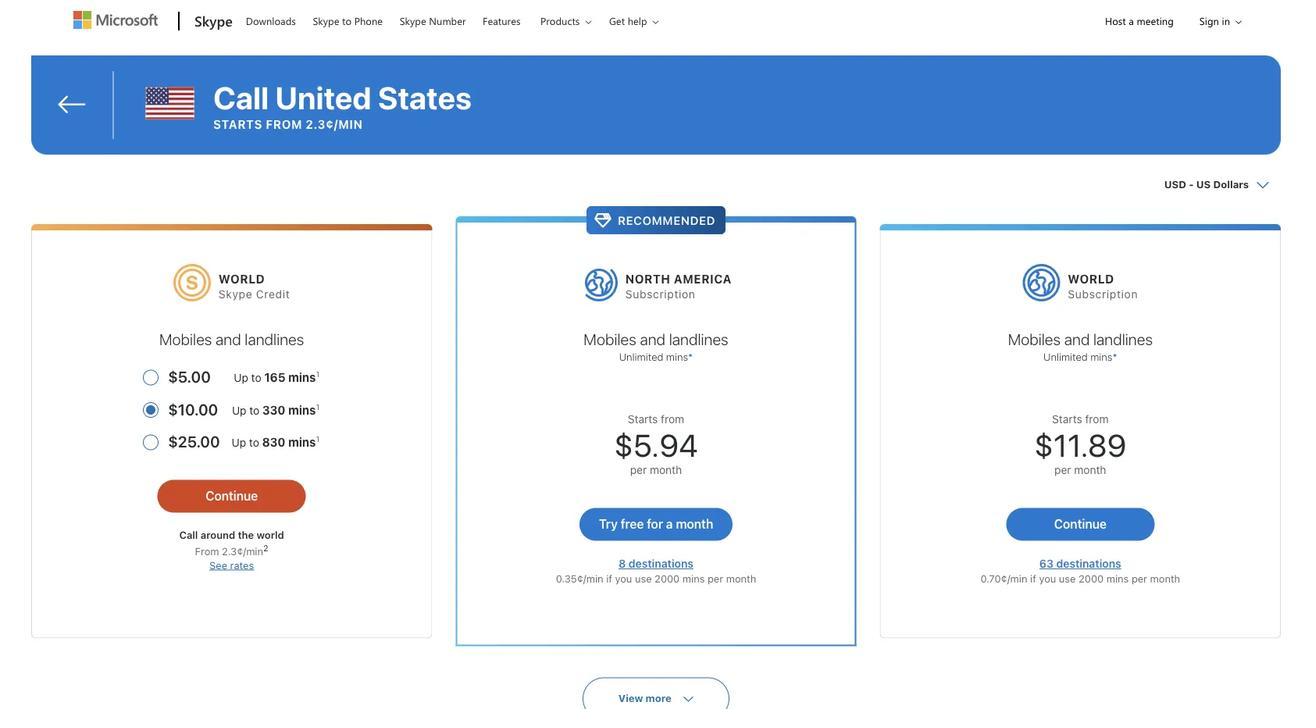 Task type: describe. For each thing, give the bounding box(es) containing it.
skype number link
[[393, 1, 473, 38]]

see
[[209, 559, 227, 571]]

1 mobiles from the left
[[159, 330, 212, 348]]

1 for $10.00
[[316, 403, 319, 411]]

get help
[[609, 14, 647, 28]]

mins inside 63 destinations 0.70¢/min if you use 2000 mins per month
[[1107, 573, 1129, 584]]

in
[[1222, 14, 1230, 28]]

to for $25.00
[[249, 436, 259, 449]]

63 destinations button
[[1040, 558, 1122, 570]]

try free for a month link
[[580, 508, 733, 541]]

mins inside 8 destinations 0.35¢/min if you use 2000 mins per month
[[683, 573, 705, 584]]

sign in
[[1200, 14, 1230, 28]]

month inside 63 destinations 0.70¢/min if you use 2000 mins per month
[[1150, 573, 1181, 584]]

0 vertical spatial a
[[1129, 14, 1134, 28]]

and for $11.89
[[1065, 330, 1090, 348]]

from inside call united states starts from 2.3¢/min
[[266, 117, 302, 131]]

get help button
[[599, 1, 672, 41]]

try free for a month
[[599, 517, 713, 531]]

1 link for $25.00
[[316, 435, 319, 444]]

world subscription
[[1068, 272, 1138, 301]]

2000 for $11.89
[[1079, 573, 1104, 584]]

up to 165 mins 1
[[234, 370, 319, 385]]

165
[[264, 371, 286, 385]]

2 link
[[263, 543, 268, 553]]

1 and from the left
[[216, 330, 241, 348]]

states
[[378, 79, 472, 116]]

mobiles for $11.89
[[1008, 330, 1061, 348]]

* link for $5.94
[[688, 351, 693, 363]]

mobiles and landlines unlimited mins * for $11.89
[[1008, 330, 1153, 363]]

features
[[483, 14, 521, 28]]

world
[[257, 529, 284, 541]]

$10.00 up to 330 mins element
[[168, 392, 321, 424]]

landlines for $11.89
[[1094, 330, 1153, 348]]

subscription inside north america subscription
[[626, 288, 696, 301]]

mins down north america subscription
[[666, 351, 688, 363]]

get
[[609, 14, 625, 28]]

starts from $5.94 per month
[[614, 413, 698, 477]]

meeting
[[1137, 14, 1174, 28]]

63 destinations 0.70¢/min if you use 2000 mins per month
[[981, 558, 1181, 584]]

features link
[[476, 1, 528, 38]]

$5.00
[[168, 368, 211, 386]]

north america subscription
[[626, 272, 732, 301]]

skype number
[[400, 14, 466, 28]]

mobiles for $5.94
[[584, 330, 637, 348]]

mins inside up to 165 mins 1
[[288, 371, 316, 385]]

$11.89
[[1035, 427, 1127, 463]]

starts inside call united states starts from 2.3¢/min
[[213, 117, 263, 131]]

the
[[238, 529, 254, 541]]

2.3¢/min for united
[[306, 117, 363, 131]]

up for $25.00
[[232, 436, 246, 449]]

1 link for $5.00
[[316, 370, 319, 379]]

view
[[619, 693, 643, 704]]

1 for $25.00
[[316, 435, 319, 444]]

to for $5.00
[[251, 372, 261, 385]]

$5.00 up to 165 mins element
[[168, 360, 321, 392]]

830
[[262, 436, 286, 449]]

north
[[626, 272, 671, 286]]

to left phone
[[342, 14, 352, 28]]

products button
[[530, 1, 604, 41]]

mins inside the 'up to 830 mins 1'
[[288, 436, 316, 449]]

number
[[429, 14, 466, 28]]

a inside 'link'
[[666, 517, 673, 531]]

sign
[[1200, 14, 1220, 28]]

view more button
[[583, 678, 730, 709]]

from
[[195, 545, 219, 557]]

use for $5.94
[[635, 573, 652, 584]]

host
[[1105, 14, 1126, 28]]

around
[[201, 529, 235, 541]]

world for world skype credit
[[219, 272, 265, 286]]

more
[[646, 693, 672, 704]]

up to 830 mins 1
[[232, 435, 319, 449]]

call around the world from 2.3¢/min 2 see rates
[[179, 529, 284, 571]]

$10.00
[[168, 400, 218, 419]]

world for world subscription
[[1068, 272, 1115, 286]]

up for $10.00
[[232, 404, 247, 417]]

host a meeting link
[[1092, 1, 1187, 41]]

starts from $11.89 per month
[[1035, 413, 1127, 477]]

up for $5.00
[[234, 372, 248, 385]]

world skype credit
[[219, 272, 290, 301]]

starts for $11.89
[[1052, 413, 1083, 426]]

mins down world subscription
[[1091, 351, 1113, 363]]

* for $5.94
[[688, 351, 693, 363]]

mins inside up to 330 mins 1
[[288, 403, 316, 417]]



Task type: locate. For each thing, give the bounding box(es) containing it.
0 horizontal spatial use
[[635, 573, 652, 584]]

if inside 8 destinations 0.35¢/min if you use 2000 mins per month
[[606, 573, 613, 584]]

2 destinations from the left
[[1057, 558, 1122, 570]]

0 vertical spatial 1
[[316, 370, 319, 379]]

1 horizontal spatial world
[[1068, 272, 1115, 286]]

2 vertical spatial up
[[232, 436, 246, 449]]

2.3¢/min inside call united states starts from 2.3¢/min
[[306, 117, 363, 131]]

2 use from the left
[[1059, 573, 1076, 584]]

try
[[599, 517, 618, 531]]

rates
[[230, 559, 254, 571]]

month inside 8 destinations 0.35¢/min if you use 2000 mins per month
[[726, 573, 756, 584]]

downloads
[[246, 14, 296, 28]]

63
[[1040, 558, 1054, 570]]

2 2000 from the left
[[1079, 573, 1104, 584]]

skype left downloads
[[195, 11, 233, 30]]

per inside "starts from $5.94 per month"
[[630, 464, 647, 477]]

1 if from the left
[[606, 573, 613, 584]]

from for $5.94
[[661, 413, 685, 426]]

0 horizontal spatial *
[[688, 351, 693, 363]]

skype link
[[187, 1, 237, 43]]

0 horizontal spatial if
[[606, 573, 613, 584]]

2 and from the left
[[640, 330, 666, 348]]

* link down north america subscription
[[688, 351, 693, 363]]

2.3¢/min up "rates"
[[222, 545, 263, 557]]

per inside 63 destinations 0.70¢/min if you use 2000 mins per month
[[1132, 573, 1148, 584]]

2.3¢/min inside call around the world from 2.3¢/min 2 see rates
[[222, 545, 263, 557]]

continue link up around
[[158, 480, 306, 513]]

destinations
[[629, 558, 694, 570], [1057, 558, 1122, 570]]

1 use from the left
[[635, 573, 652, 584]]

2
[[263, 543, 268, 553]]

use
[[635, 573, 652, 584], [1059, 573, 1076, 584]]

landlines up up to 165 mins 1
[[245, 330, 304, 348]]

2 * link from the left
[[1113, 351, 1118, 363]]

0 horizontal spatial destinations
[[629, 558, 694, 570]]

1 horizontal spatial destinations
[[1057, 558, 1122, 570]]

see rates button
[[209, 559, 254, 571]]

destinations for $5.94
[[629, 558, 694, 570]]

from down united
[[266, 117, 302, 131]]

mobiles and landlines
[[159, 330, 304, 348]]

mobiles and landlines unlimited mins *
[[584, 330, 729, 363], [1008, 330, 1153, 363]]

to
[[342, 14, 352, 28], [251, 372, 261, 385], [249, 404, 260, 417], [249, 436, 259, 449]]

world inside the world skype credit
[[219, 272, 265, 286]]

none radio $25.00 up to 830 mins
[[143, 424, 321, 457]]

1 horizontal spatial from
[[661, 413, 685, 426]]

starts
[[213, 117, 263, 131], [628, 413, 658, 426], [1052, 413, 1083, 426]]

2 landlines from the left
[[669, 330, 729, 348]]

1 right 330
[[316, 403, 319, 411]]

1 right 165
[[316, 370, 319, 379]]

1 vertical spatial 2.3¢/min
[[222, 545, 263, 557]]

1 vertical spatial a
[[666, 517, 673, 531]]

continue link for world skype credit
[[158, 480, 306, 513]]

landlines down north america subscription
[[669, 330, 729, 348]]

2 horizontal spatial starts
[[1052, 413, 1083, 426]]

if
[[606, 573, 613, 584], [1031, 573, 1037, 584]]

continue link up 63 destinations button at bottom right
[[1007, 508, 1155, 541]]

host a meeting
[[1105, 14, 1174, 28]]

products
[[541, 14, 580, 28]]

1 link right 165
[[316, 370, 319, 379]]

skype to phone
[[313, 14, 383, 28]]

skype inside "link"
[[195, 11, 233, 30]]

mobiles
[[159, 330, 212, 348], [584, 330, 637, 348], [1008, 330, 1061, 348]]

you down the 63 at the bottom of the page
[[1039, 573, 1057, 584]]

2000
[[655, 573, 680, 584], [1079, 573, 1104, 584]]

1 horizontal spatial unlimited
[[1044, 351, 1088, 363]]

skype to phone link
[[306, 1, 390, 38]]

2 you from the left
[[1039, 573, 1057, 584]]

continue link for world subscription
[[1007, 508, 1155, 541]]

None radio
[[143, 392, 321, 424], [143, 424, 321, 457]]

mins right 330
[[288, 403, 316, 417]]

0 horizontal spatial you
[[615, 573, 632, 584]]

if right 0.35¢/min
[[606, 573, 613, 584]]

2 subscription from the left
[[1068, 288, 1138, 301]]

to left 830
[[249, 436, 259, 449]]

0 horizontal spatial mobiles
[[159, 330, 212, 348]]

1 destinations from the left
[[629, 558, 694, 570]]

2 mobiles from the left
[[584, 330, 637, 348]]

for
[[647, 517, 663, 531]]

1 inside up to 165 mins 1
[[316, 370, 319, 379]]

call inside call united states starts from 2.3¢/min
[[213, 79, 269, 116]]

mobiles and landlines unlimited mins * down north america subscription
[[584, 330, 729, 363]]

0 horizontal spatial 2000
[[655, 573, 680, 584]]

from
[[266, 117, 302, 131], [661, 413, 685, 426], [1086, 413, 1109, 426]]

1 landlines from the left
[[245, 330, 304, 348]]

3 and from the left
[[1065, 330, 1090, 348]]

2000 inside 8 destinations 0.35¢/min if you use 2000 mins per month
[[655, 573, 680, 584]]

2000 for $5.94
[[655, 573, 680, 584]]

1 horizontal spatial mobiles and landlines unlimited mins *
[[1008, 330, 1153, 363]]

mins right 165
[[288, 371, 316, 385]]

1 * link from the left
[[688, 351, 693, 363]]

0 horizontal spatial unlimited
[[619, 351, 664, 363]]

use for $11.89
[[1059, 573, 1076, 584]]

3 landlines from the left
[[1094, 330, 1153, 348]]

up inside up to 165 mins 1
[[234, 372, 248, 385]]

free
[[621, 517, 644, 531]]

* for $11.89
[[1113, 351, 1118, 363]]

call inside call around the world from 2.3¢/min 2 see rates
[[179, 529, 198, 541]]

0 horizontal spatial from
[[266, 117, 302, 131]]

1 link for $10.00
[[316, 403, 319, 411]]

1 link inside radio
[[316, 403, 319, 411]]

month inside 'link'
[[676, 517, 713, 531]]

use down 8 destinations button
[[635, 573, 652, 584]]

and for $5.94
[[640, 330, 666, 348]]

and down north america subscription
[[640, 330, 666, 348]]

credit
[[256, 288, 290, 301]]

1 unlimited from the left
[[619, 351, 664, 363]]

2 unlimited from the left
[[1044, 351, 1088, 363]]

* link for $11.89
[[1113, 351, 1118, 363]]

microsoft image
[[73, 11, 158, 29]]

you for $11.89
[[1039, 573, 1057, 584]]

world inside world subscription
[[1068, 272, 1115, 286]]

0 vertical spatial 2.3¢/min
[[306, 117, 363, 131]]

month
[[650, 464, 682, 477], [1074, 464, 1107, 477], [676, 517, 713, 531], [726, 573, 756, 584], [1150, 573, 1181, 584]]

1 horizontal spatial landlines
[[669, 330, 729, 348]]

recommended
[[618, 213, 716, 227]]

skype for skype
[[195, 11, 233, 30]]

330
[[262, 403, 286, 417]]

view more
[[619, 693, 672, 704]]

1 link right 830
[[316, 435, 319, 444]]

1 for $5.00
[[316, 370, 319, 379]]

3 mobiles from the left
[[1008, 330, 1061, 348]]

0 horizontal spatial 2.3¢/min
[[222, 545, 263, 557]]

2 mobiles and landlines unlimited mins * from the left
[[1008, 330, 1153, 363]]

1 right 830
[[316, 435, 319, 444]]

a right 'for'
[[666, 517, 673, 531]]

2 1 from the top
[[316, 403, 319, 411]]

up up $10.00 up to 330 mins element
[[234, 372, 248, 385]]

1 horizontal spatial 2000
[[1079, 573, 1104, 584]]

and down world subscription
[[1065, 330, 1090, 348]]

1 none radio from the top
[[143, 392, 321, 424]]

1 1 link from the top
[[316, 370, 319, 379]]

destinations inside 8 destinations 0.35¢/min if you use 2000 mins per month
[[629, 558, 694, 570]]

if inside 63 destinations 0.70¢/min if you use 2000 mins per month
[[1031, 573, 1037, 584]]

1 horizontal spatial *
[[1113, 351, 1118, 363]]

you inside 8 destinations 0.35¢/min if you use 2000 mins per month
[[615, 573, 632, 584]]

landlines down world subscription
[[1094, 330, 1153, 348]]

1 horizontal spatial 2.3¢/min
[[306, 117, 363, 131]]

1 vertical spatial up
[[232, 404, 247, 417]]

0 vertical spatial continue
[[206, 488, 258, 503]]

help
[[628, 14, 647, 28]]

0 horizontal spatial starts
[[213, 117, 263, 131]]

from up "$5.94"
[[661, 413, 685, 426]]

starts up '$11.89'
[[1052, 413, 1083, 426]]

0 horizontal spatial world
[[219, 272, 265, 286]]

to inside the 'up to 830 mins 1'
[[249, 436, 259, 449]]

starts inside starts from $11.89 per month
[[1052, 413, 1083, 426]]

month for $5.94
[[650, 464, 682, 477]]

phone
[[354, 14, 383, 28]]

from for $11.89
[[1086, 413, 1109, 426]]

a
[[1129, 14, 1134, 28], [666, 517, 673, 531]]

1 horizontal spatial subscription
[[1068, 288, 1138, 301]]

and
[[216, 330, 241, 348], [640, 330, 666, 348], [1065, 330, 1090, 348]]

per
[[630, 464, 647, 477], [1055, 464, 1072, 477], [708, 573, 724, 584], [1132, 573, 1148, 584]]

0 horizontal spatial * link
[[688, 351, 693, 363]]

per inside 8 destinations 0.35¢/min if you use 2000 mins per month
[[708, 573, 724, 584]]

you down 8
[[615, 573, 632, 584]]

month for $11.89
[[1074, 464, 1107, 477]]

skype for skype to phone
[[313, 14, 339, 28]]

2.3¢/min for around
[[222, 545, 263, 557]]

to left 165
[[251, 372, 261, 385]]

mins down 63 destinations button at bottom right
[[1107, 573, 1129, 584]]

skype inside the world skype credit
[[219, 288, 253, 301]]

continue up 63 destinations button at bottom right
[[1055, 517, 1107, 531]]

1 link inside $25.00 up to 830 mins "element"
[[316, 435, 319, 444]]

1 horizontal spatial if
[[1031, 573, 1037, 584]]

2000 down 63 destinations button at bottom right
[[1079, 573, 1104, 584]]

destinations right the 63 at the bottom of the page
[[1057, 558, 1122, 570]]

1 horizontal spatial call
[[213, 79, 269, 116]]

0 horizontal spatial and
[[216, 330, 241, 348]]

0.70¢/min
[[981, 573, 1028, 584]]

skype left credit
[[219, 288, 253, 301]]

month inside starts from $11.89 per month
[[1074, 464, 1107, 477]]

1 vertical spatial 1
[[316, 403, 319, 411]]

call for around
[[179, 529, 198, 541]]

2.3¢/min down united
[[306, 117, 363, 131]]

2 world from the left
[[1068, 272, 1115, 286]]

$5.94
[[614, 427, 698, 463]]

1 horizontal spatial * link
[[1113, 351, 1118, 363]]

and up $5.00 up to 165 mins element
[[216, 330, 241, 348]]

starts for $5.94
[[628, 413, 658, 426]]

mins down 8 destinations button
[[683, 573, 705, 584]]

continue for world subscription
[[1055, 517, 1107, 531]]

* down world subscription
[[1113, 351, 1118, 363]]

up inside the 'up to 830 mins 1'
[[232, 436, 246, 449]]

call united states starts from 2.3¢/min
[[213, 79, 472, 131]]

1 vertical spatial call
[[179, 529, 198, 541]]

0 horizontal spatial mobiles and landlines unlimited mins *
[[584, 330, 729, 363]]

1 world from the left
[[219, 272, 265, 286]]

1 subscription from the left
[[626, 288, 696, 301]]

month inside "starts from $5.94 per month"
[[650, 464, 682, 477]]

0 vertical spatial call
[[213, 79, 269, 116]]

* link
[[688, 351, 693, 363], [1113, 351, 1118, 363]]

mins
[[666, 351, 688, 363], [1091, 351, 1113, 363], [288, 371, 316, 385], [288, 403, 316, 417], [288, 436, 316, 449], [683, 573, 705, 584], [1107, 573, 1129, 584]]

none radio containing $10.00
[[143, 392, 321, 424]]

america
[[674, 272, 732, 286]]

*
[[688, 351, 693, 363], [1113, 351, 1118, 363]]

to inside up to 330 mins 1
[[249, 404, 260, 417]]

skype left number
[[400, 14, 426, 28]]

from inside starts from $11.89 per month
[[1086, 413, 1109, 426]]

starts up "$5.94"
[[628, 413, 658, 426]]

1 horizontal spatial a
[[1129, 14, 1134, 28]]

8 destinations 0.35¢/min if you use 2000 mins per month
[[556, 558, 756, 584]]

2 vertical spatial 1 link
[[316, 435, 319, 444]]

1 horizontal spatial you
[[1039, 573, 1057, 584]]

destinations inside 63 destinations 0.70¢/min if you use 2000 mins per month
[[1057, 558, 1122, 570]]

subscription
[[626, 288, 696, 301], [1068, 288, 1138, 301]]

1 horizontal spatial use
[[1059, 573, 1076, 584]]

call right united states image
[[213, 79, 269, 116]]

use inside 8 destinations 0.35¢/min if you use 2000 mins per month
[[635, 573, 652, 584]]

1 2000 from the left
[[655, 573, 680, 584]]

a right host on the right of page
[[1129, 14, 1134, 28]]

0 vertical spatial 1 link
[[316, 370, 319, 379]]

1 you from the left
[[615, 573, 632, 584]]

2 vertical spatial 1
[[316, 435, 319, 444]]

0 vertical spatial up
[[234, 372, 248, 385]]

up inside up to 330 mins 1
[[232, 404, 247, 417]]

continue link
[[158, 480, 306, 513], [1007, 508, 1155, 541]]

continue up around
[[206, 488, 258, 503]]

* link down world subscription
[[1113, 351, 1118, 363]]

2000 down 8 destinations button
[[655, 573, 680, 584]]

2 horizontal spatial and
[[1065, 330, 1090, 348]]

0.35¢/min
[[556, 573, 604, 584]]

if right 0.70¢/min
[[1031, 573, 1037, 584]]

united
[[275, 79, 372, 116]]

mobiles and landlines unlimited mins * down world subscription
[[1008, 330, 1153, 363]]

2000 inside 63 destinations 0.70¢/min if you use 2000 mins per month
[[1079, 573, 1104, 584]]

mins right 830
[[288, 436, 316, 449]]

downloads link
[[239, 1, 303, 38]]

to left 330
[[249, 404, 260, 417]]

2 * from the left
[[1113, 351, 1118, 363]]

from inside "starts from $5.94 per month"
[[661, 413, 685, 426]]

0 horizontal spatial continue link
[[158, 480, 306, 513]]

you inside 63 destinations 0.70¢/min if you use 2000 mins per month
[[1039, 573, 1057, 584]]

back to international subscriptions image
[[56, 90, 88, 121]]

world
[[219, 272, 265, 286], [1068, 272, 1115, 286]]

1 inside the 'up to 830 mins 1'
[[316, 435, 319, 444]]

skype for skype number
[[400, 14, 426, 28]]

1 inside up to 330 mins 1
[[316, 403, 319, 411]]

8
[[619, 558, 626, 570]]

none radio containing $5.00
[[143, 360, 321, 392]]

from up '$11.89'
[[1086, 413, 1109, 426]]

you for $5.94
[[615, 573, 632, 584]]

sign in button
[[1187, 1, 1247, 41]]

8 destinations button
[[619, 558, 694, 570]]

destinations right 8
[[629, 558, 694, 570]]

0 horizontal spatial subscription
[[626, 288, 696, 301]]

to inside up to 165 mins 1
[[251, 372, 261, 385]]

1 horizontal spatial continue
[[1055, 517, 1107, 531]]

if for $11.89
[[1031, 573, 1037, 584]]

1 mobiles and landlines unlimited mins * from the left
[[584, 330, 729, 363]]

unlimited
[[619, 351, 664, 363], [1044, 351, 1088, 363]]

2 if from the left
[[1031, 573, 1037, 584]]

starts right united states image
[[213, 117, 263, 131]]

continue
[[206, 488, 258, 503], [1055, 517, 1107, 531]]

2 none radio from the top
[[143, 424, 321, 457]]

use down 63 destinations button at bottom right
[[1059, 573, 1076, 584]]

use inside 63 destinations 0.70¢/min if you use 2000 mins per month
[[1059, 573, 1076, 584]]

per inside starts from $11.89 per month
[[1055, 464, 1072, 477]]

2 horizontal spatial from
[[1086, 413, 1109, 426]]

0 horizontal spatial a
[[666, 517, 673, 531]]

1 1 from the top
[[316, 370, 319, 379]]

1 horizontal spatial mobiles
[[584, 330, 637, 348]]

1 horizontal spatial and
[[640, 330, 666, 348]]

call up from
[[179, 529, 198, 541]]

$25.00
[[168, 433, 220, 451]]

you
[[615, 573, 632, 584], [1039, 573, 1057, 584]]

1 link right 330
[[316, 403, 319, 411]]

0 horizontal spatial landlines
[[245, 330, 304, 348]]

if for $5.94
[[606, 573, 613, 584]]

2 horizontal spatial mobiles
[[1008, 330, 1061, 348]]

2 horizontal spatial landlines
[[1094, 330, 1153, 348]]

up up $25.00 up to 830 mins "element"
[[232, 404, 247, 417]]

up left 830
[[232, 436, 246, 449]]

1 * from the left
[[688, 351, 693, 363]]

1 horizontal spatial continue link
[[1007, 508, 1155, 541]]

none radio $10.00 up to 330 mins
[[143, 392, 321, 424]]

3 1 from the top
[[316, 435, 319, 444]]

0 horizontal spatial continue
[[206, 488, 258, 503]]

continue for world skype credit
[[206, 488, 258, 503]]

1 vertical spatial continue
[[1055, 517, 1107, 531]]

none radio containing $25.00
[[143, 424, 321, 457]]

month for for
[[676, 517, 713, 531]]

2.3¢/min
[[306, 117, 363, 131], [222, 545, 263, 557]]

skype left phone
[[313, 14, 339, 28]]

landlines for $5.94
[[669, 330, 729, 348]]

mobiles and landlines unlimited mins * for $5.94
[[584, 330, 729, 363]]

starts inside "starts from $5.94 per month"
[[628, 413, 658, 426]]

skype
[[195, 11, 233, 30], [313, 14, 339, 28], [400, 14, 426, 28], [219, 288, 253, 301]]

to for $10.00
[[249, 404, 260, 417]]

destinations for $11.89
[[1057, 558, 1122, 570]]

3 1 link from the top
[[316, 435, 319, 444]]

1 horizontal spatial starts
[[628, 413, 658, 426]]

mobiles and landlines option group
[[143, 360, 321, 457]]

call
[[213, 79, 269, 116], [179, 529, 198, 541]]

landlines
[[245, 330, 304, 348], [669, 330, 729, 348], [1094, 330, 1153, 348]]

unlimited for $11.89
[[1044, 351, 1088, 363]]

$25.00 up to 830 mins element
[[168, 424, 321, 457]]

unlimited for $5.94
[[619, 351, 664, 363]]

2 1 link from the top
[[316, 403, 319, 411]]

1 vertical spatial 1 link
[[316, 403, 319, 411]]

up to 330 mins 1
[[232, 403, 319, 417]]

up
[[234, 372, 248, 385], [232, 404, 247, 417], [232, 436, 246, 449]]

united states image
[[145, 79, 195, 128]]

0 horizontal spatial call
[[179, 529, 198, 541]]

call for united
[[213, 79, 269, 116]]

* down north america subscription
[[688, 351, 693, 363]]

None radio
[[143, 360, 321, 392]]



Task type: vqa. For each thing, say whether or not it's contained in the screenshot.
if
yes



